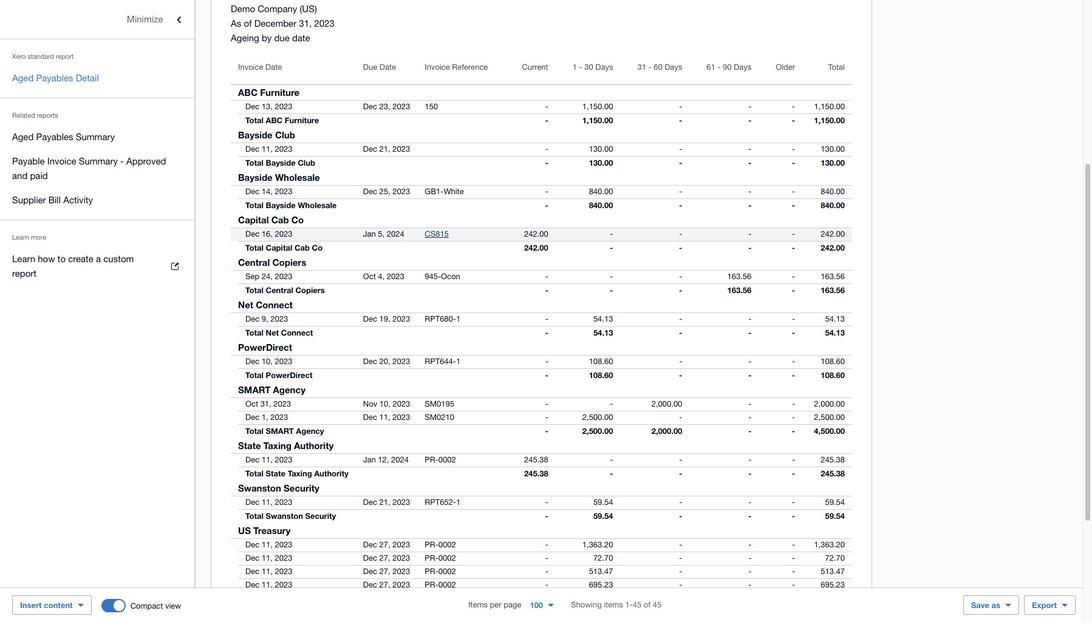 Task type: locate. For each thing, give the bounding box(es) containing it.
summary for payables
[[76, 132, 115, 142]]

pr-0002 link
[[418, 454, 463, 467], [418, 539, 463, 552], [418, 553, 463, 565], [418, 566, 463, 578], [418, 580, 463, 592]]

learn down the learn more
[[12, 254, 35, 264]]

older
[[776, 63, 795, 72]]

dec 21, 2023 for 59.54
[[363, 498, 410, 507]]

pr-0002
[[425, 456, 456, 465], [425, 541, 456, 550], [425, 554, 456, 563], [425, 567, 456, 577], [425, 581, 456, 590]]

0 horizontal spatial 840.00 link
[[582, 186, 621, 198]]

12,
[[378, 456, 389, 465]]

invoice date button
[[231, 55, 356, 84]]

us
[[238, 526, 251, 536]]

1 163.56 link from the left
[[720, 271, 759, 283]]

dec 21, 2023 link up dec 25, 2023
[[356, 143, 417, 156]]

1 vertical spatial co
[[312, 243, 323, 253]]

3 27, from the top
[[379, 567, 390, 577]]

dec 27, 2023 link for 513.47
[[356, 566, 417, 578]]

club down total abc furniture
[[275, 129, 295, 140]]

reports
[[37, 112, 58, 119]]

agency down total powerdirect in the bottom of the page
[[273, 385, 306, 396]]

72.70 link
[[586, 553, 621, 565], [818, 553, 852, 565]]

abc down dec 13, 2023
[[266, 115, 283, 125]]

11, for 72.70
[[262, 554, 273, 563]]

total for total state taxing authority
[[245, 469, 264, 479]]

2024 for jan 5, 2024
[[387, 230, 404, 239]]

copiers down sep 24, 2023 link
[[295, 286, 325, 295]]

dec 11, 2023 for 59.54
[[245, 498, 292, 507]]

export button
[[1024, 596, 1076, 615]]

0 horizontal spatial 2,500.00 link
[[575, 412, 621, 424]]

1 vertical spatial oct
[[245, 400, 258, 409]]

pr-0002 for 513.47
[[425, 567, 456, 577]]

5 pr-0002 from the top
[[425, 581, 456, 590]]

2023 inside the oct 31, 2023 link
[[274, 400, 291, 409]]

invoice
[[238, 63, 263, 72], [425, 63, 450, 72], [47, 156, 76, 166]]

3 pr-0002 from the top
[[425, 554, 456, 563]]

of for 45
[[644, 601, 651, 610]]

2023 for dec 16, 2023 link
[[275, 230, 292, 239]]

dec 1, 2023 link
[[231, 412, 295, 424]]

aged inside 'link'
[[12, 73, 34, 83]]

2 45 from the left
[[653, 601, 662, 610]]

0 vertical spatial oct
[[363, 272, 376, 281]]

0 vertical spatial wholesale
[[275, 172, 320, 183]]

jan
[[363, 230, 376, 239], [363, 456, 376, 465]]

1 jan from the top
[[363, 230, 376, 239]]

dec 20, 2023
[[363, 357, 410, 366]]

sm0195
[[425, 400, 454, 409]]

2023 inside sep 24, 2023 link
[[275, 272, 292, 281]]

days right the 30
[[596, 63, 613, 72]]

2023 for 695.23 dec 11, 2023 link
[[275, 581, 292, 590]]

bayside up bayside wholesale
[[266, 158, 296, 168]]

sm0210 link
[[418, 412, 462, 424]]

1 dec 27, 2023 from the top
[[363, 541, 410, 550]]

pr- for 695.23
[[425, 581, 438, 590]]

swanston security
[[238, 483, 319, 494]]

1 horizontal spatial net
[[266, 328, 279, 338]]

2 pr- from the top
[[425, 541, 438, 550]]

513.47 link
[[582, 566, 621, 578], [814, 566, 852, 578]]

3 dec 27, 2023 from the top
[[363, 567, 410, 577]]

dec 21, 2023 down dec 23, 2023 link
[[363, 145, 410, 154]]

0 horizontal spatial 72.70 link
[[586, 553, 621, 565]]

2 dec 21, 2023 link from the top
[[356, 497, 417, 509]]

net up dec 9, 2023 "link"
[[238, 300, 253, 310]]

1 days from the left
[[596, 63, 613, 72]]

10, for nov
[[380, 400, 391, 409]]

31, inside the oct 31, 2023 link
[[260, 400, 271, 409]]

2023 inside dec 10, 2023 link
[[275, 357, 292, 366]]

0 vertical spatial summary
[[76, 132, 115, 142]]

total inside total button
[[828, 63, 845, 72]]

oct left 4,
[[363, 272, 376, 281]]

2 27, from the top
[[379, 554, 390, 563]]

1 vertical spatial copiers
[[295, 286, 325, 295]]

dec inside "link"
[[363, 187, 377, 196]]

2023 inside nov 10, 2023 link
[[393, 400, 410, 409]]

1 vertical spatial capital
[[266, 243, 292, 253]]

aged
[[12, 73, 34, 83], [12, 132, 34, 142]]

custom
[[103, 254, 134, 264]]

gb1-
[[425, 187, 444, 196]]

summary inside payable invoice summary - approved and paid
[[79, 156, 118, 166]]

3 pr-0002 link from the top
[[418, 553, 463, 565]]

view
[[165, 602, 181, 611]]

0 horizontal spatial 695.23
[[589, 581, 613, 590]]

21,
[[379, 145, 390, 154], [379, 498, 390, 507]]

1 date from the left
[[266, 63, 282, 72]]

1 vertical spatial 10,
[[380, 400, 391, 409]]

total central copiers
[[245, 286, 325, 295]]

1 pr-0002 from the top
[[425, 456, 456, 465]]

days for 61 - 90 days
[[734, 63, 752, 72]]

capital up dec 16, 2023 link
[[238, 214, 269, 225]]

0 vertical spatial smart
[[238, 385, 271, 396]]

capital up central copiers at the top left of the page
[[266, 243, 292, 253]]

0 vertical spatial dec 21, 2023
[[363, 145, 410, 154]]

agency up state taxing authority
[[296, 426, 324, 436]]

minimize button
[[0, 7, 194, 32]]

10,
[[262, 357, 273, 366], [380, 400, 391, 409]]

1 vertical spatial abc
[[266, 115, 283, 125]]

capital
[[238, 214, 269, 225], [266, 243, 292, 253]]

1 dec 21, 2023 link from the top
[[356, 143, 417, 156]]

summary down aged payables summary link
[[79, 156, 118, 166]]

0 vertical spatial capital
[[238, 214, 269, 225]]

1
[[573, 63, 577, 72], [456, 315, 461, 324], [456, 357, 461, 366], [456, 498, 461, 507]]

130.00 link
[[582, 143, 621, 156], [814, 143, 852, 156]]

0 vertical spatial 21,
[[379, 145, 390, 154]]

jan 12, 2024
[[363, 456, 409, 465]]

1 1,150.00 link from the left
[[575, 101, 621, 113]]

payables inside 'link'
[[36, 73, 73, 83]]

2 horizontal spatial days
[[734, 63, 752, 72]]

gb1-white link
[[418, 186, 471, 198]]

dec 11, 2023
[[245, 145, 292, 154], [363, 413, 410, 422], [245, 456, 292, 465], [245, 498, 292, 507], [245, 541, 292, 550], [245, 554, 292, 563], [245, 567, 292, 577], [245, 581, 292, 590]]

3 0002 from the top
[[438, 554, 456, 563]]

10, right nov
[[380, 400, 391, 409]]

dec 11, 2023 link for -
[[231, 454, 300, 467]]

state taxing authority
[[238, 440, 334, 451]]

report down the learn more
[[12, 269, 36, 279]]

of inside 'demo company (us) as of december 31, 2023 ageing by due date'
[[244, 18, 252, 29]]

2 242.00 link from the left
[[814, 228, 852, 241]]

dec 11, 2023 link for 130.00
[[231, 143, 300, 156]]

2023 inside dec 19, 2023 link
[[393, 315, 410, 324]]

1 1,363.20 from the left
[[583, 541, 613, 550]]

total down dec 9, 2023 "link"
[[245, 328, 264, 338]]

130.00
[[589, 145, 613, 154], [821, 145, 845, 154], [589, 158, 613, 168], [821, 158, 845, 168]]

date right due
[[380, 63, 396, 72]]

invoice inside payable invoice summary - approved and paid
[[47, 156, 76, 166]]

furniture down dec 13, 2023
[[285, 115, 319, 125]]

total up bayside wholesale
[[245, 158, 264, 168]]

1 vertical spatial agency
[[296, 426, 324, 436]]

11, for 513.47
[[262, 567, 273, 577]]

2023 inside dec 16, 2023 link
[[275, 230, 292, 239]]

1 horizontal spatial 108.60 link
[[814, 356, 852, 368]]

840.00 link
[[582, 186, 621, 198], [814, 186, 852, 198]]

swanston up treasury in the bottom of the page
[[266, 512, 303, 521]]

1 horizontal spatial 1,363.20
[[814, 541, 845, 550]]

2 0002 from the top
[[438, 541, 456, 550]]

0 horizontal spatial cab
[[271, 214, 289, 225]]

2 jan from the top
[[363, 456, 376, 465]]

furniture up dec 13, 2023
[[260, 87, 300, 98]]

4 pr-0002 link from the top
[[418, 566, 463, 578]]

21, down dec 23, 2023 link
[[379, 145, 390, 154]]

taxing
[[264, 440, 292, 451], [288, 469, 312, 479]]

31, inside 'demo company (us) as of december 31, 2023 ageing by due date'
[[299, 18, 312, 29]]

dec 27, 2023 for 695.23
[[363, 581, 410, 590]]

1 vertical spatial summary
[[79, 156, 118, 166]]

- inside 'button'
[[718, 63, 721, 72]]

net down the dec 9, 2023
[[266, 328, 279, 338]]

jan left 12,
[[363, 456, 376, 465]]

2023 for dec 11, 2023 link related to -
[[275, 456, 292, 465]]

taxing down the total smart agency
[[264, 440, 292, 451]]

27, for 695.23
[[379, 581, 390, 590]]

us treasury
[[238, 526, 291, 536]]

bayside up dec 14, 2023 link
[[238, 172, 273, 183]]

invoice down "ageing"
[[238, 63, 263, 72]]

swanston down total state taxing authority
[[238, 483, 281, 494]]

0 vertical spatial copiers
[[272, 257, 306, 268]]

0 vertical spatial connect
[[256, 300, 293, 310]]

0 horizontal spatial 108.60 link
[[582, 356, 621, 368]]

2 date from the left
[[380, 63, 396, 72]]

co
[[291, 214, 304, 225], [312, 243, 323, 253]]

dec 21, 2023 down jan 12, 2024 link at left
[[363, 498, 410, 507]]

total down dec 16, 2023 link
[[245, 243, 264, 253]]

2 163.56 link from the left
[[814, 271, 852, 283]]

2023 inside dec 20, 2023 link
[[393, 357, 410, 366]]

0 vertical spatial report
[[56, 53, 74, 60]]

smart agency
[[238, 385, 306, 396]]

2 aged from the top
[[12, 132, 34, 142]]

pr-0002 link for 513.47
[[418, 566, 463, 578]]

save
[[971, 601, 990, 611]]

date inside button
[[266, 63, 282, 72]]

11, for 130.00
[[262, 145, 273, 154]]

aged down related
[[12, 132, 34, 142]]

1 695.23 from the left
[[589, 581, 613, 590]]

of for as
[[244, 18, 252, 29]]

invoice inside button
[[238, 63, 263, 72]]

108.60 link
[[582, 356, 621, 368], [814, 356, 852, 368]]

days inside 'button'
[[734, 63, 752, 72]]

0 horizontal spatial oct
[[245, 400, 258, 409]]

dec 11, 2023 for 1,363.20
[[245, 541, 292, 550]]

2 days from the left
[[665, 63, 682, 72]]

0 vertical spatial net
[[238, 300, 253, 310]]

dec 27, 2023 link for 695.23
[[356, 580, 417, 592]]

invoice down aged payables summary
[[47, 156, 76, 166]]

days
[[596, 63, 613, 72], [665, 63, 682, 72], [734, 63, 752, 72]]

0 vertical spatial learn
[[12, 234, 29, 241]]

1 horizontal spatial 245.38 link
[[814, 454, 852, 467]]

payables down reports
[[36, 132, 73, 142]]

1 horizontal spatial days
[[665, 63, 682, 72]]

date inside button
[[380, 63, 396, 72]]

rpt680-1 link
[[418, 313, 468, 326]]

total abc furniture
[[245, 115, 319, 125]]

1 vertical spatial connect
[[281, 328, 313, 338]]

5 0002 from the top
[[438, 581, 456, 590]]

10, up total powerdirect in the bottom of the page
[[262, 357, 273, 366]]

dec 27, 2023 for 513.47
[[363, 567, 410, 577]]

total up swanston security
[[245, 469, 264, 479]]

2023 for dec 21, 2023 link associated with 130.00
[[393, 145, 410, 154]]

2023 for dec 23, 2023 link
[[393, 102, 410, 111]]

0 horizontal spatial 59.54 link
[[586, 497, 621, 509]]

total for total bayside wholesale
[[245, 200, 264, 210]]

1 vertical spatial 31,
[[260, 400, 271, 409]]

2 72.70 link from the left
[[818, 553, 852, 565]]

0 horizontal spatial 1,150.00 link
[[575, 101, 621, 113]]

powerdirect up dec 10, 2023 link
[[238, 342, 292, 353]]

connect up the dec 9, 2023
[[256, 300, 293, 310]]

2023 for the oct 4, 2023 link
[[387, 272, 404, 281]]

furniture
[[260, 87, 300, 98], [285, 115, 319, 125]]

dec 21, 2023
[[363, 145, 410, 154], [363, 498, 410, 507]]

cab
[[271, 214, 289, 225], [295, 243, 310, 253]]

date up abc furniture
[[266, 63, 282, 72]]

2023 for dec 11, 2023 link associated with 130.00
[[275, 145, 292, 154]]

2023 for 695.23's dec 27, 2023 link
[[393, 581, 410, 590]]

abc up the dec 13, 2023 link
[[238, 87, 258, 98]]

2 dec 27, 2023 link from the top
[[356, 553, 417, 565]]

invoice left reference
[[425, 63, 450, 72]]

1 695.23 link from the left
[[582, 580, 621, 592]]

2 pr-0002 from the top
[[425, 541, 456, 550]]

0 horizontal spatial 31,
[[260, 400, 271, 409]]

1 horizontal spatial 2,500.00 link
[[807, 412, 852, 424]]

dec 16, 2023
[[245, 230, 292, 239]]

2023 inside dec 9, 2023 "link"
[[270, 315, 288, 324]]

1,150.00 link down total button
[[807, 101, 852, 113]]

pr-0002 link for 72.70
[[418, 553, 463, 565]]

1 840.00 link from the left
[[582, 186, 621, 198]]

31, up the dec 1, 2023
[[260, 400, 271, 409]]

dec inside "link"
[[245, 315, 260, 324]]

days right 90
[[734, 63, 752, 72]]

2023 inside the oct 4, 2023 link
[[387, 272, 404, 281]]

1,363.20 link
[[575, 539, 621, 552], [807, 539, 852, 552]]

invoice inside button
[[425, 63, 450, 72]]

1 vertical spatial net
[[266, 328, 279, 338]]

1 - 30 days
[[573, 63, 613, 72]]

dec 11, 2023 for 130.00
[[245, 145, 292, 154]]

payables
[[36, 73, 73, 83], [36, 132, 73, 142]]

45 right 1-
[[653, 601, 662, 610]]

1 vertical spatial learn
[[12, 254, 35, 264]]

0 horizontal spatial report
[[12, 269, 36, 279]]

demo
[[231, 4, 255, 14]]

4 pr-0002 from the top
[[425, 567, 456, 577]]

4 27, from the top
[[379, 581, 390, 590]]

total down dec 10, 2023 link
[[245, 371, 264, 380]]

learn
[[12, 234, 29, 241], [12, 254, 35, 264]]

2023 for dec 11, 2023 link corresponding to 72.70
[[275, 554, 292, 563]]

cab up dec 16, 2023
[[271, 214, 289, 225]]

1 horizontal spatial oct
[[363, 272, 376, 281]]

wholesale down bayside wholesale
[[298, 200, 337, 210]]

dec 23, 2023
[[363, 102, 410, 111]]

learn left more
[[12, 234, 29, 241]]

state up swanston security
[[266, 469, 286, 479]]

2023 inside the dec 13, 2023 link
[[275, 102, 292, 111]]

1 horizontal spatial 695.23
[[821, 581, 845, 590]]

dec 27, 2023
[[363, 541, 410, 550], [363, 554, 410, 563], [363, 567, 410, 577], [363, 581, 410, 590]]

0 vertical spatial agency
[[273, 385, 306, 396]]

1 horizontal spatial 242.00 link
[[814, 228, 852, 241]]

total down sep
[[245, 286, 264, 295]]

2 horizontal spatial invoice
[[425, 63, 450, 72]]

5,
[[378, 230, 385, 239]]

21, down jan 12, 2024 link at left
[[379, 498, 390, 507]]

1 vertical spatial central
[[266, 286, 293, 295]]

1 vertical spatial cab
[[295, 243, 310, 253]]

0 vertical spatial dec 21, 2023 link
[[356, 143, 417, 156]]

0 horizontal spatial of
[[244, 18, 252, 29]]

1 - 30 days button
[[556, 55, 621, 84]]

total up us treasury
[[245, 512, 264, 521]]

1 vertical spatial furniture
[[285, 115, 319, 125]]

taxing up swanston security
[[288, 469, 312, 479]]

aged down xero
[[12, 73, 34, 83]]

wholesale down total bayside club
[[275, 172, 320, 183]]

11, for 1,363.20
[[262, 541, 273, 550]]

date for due date
[[380, 63, 396, 72]]

2 learn from the top
[[12, 254, 35, 264]]

payables down xero standard report
[[36, 73, 73, 83]]

5 pr-0002 link from the top
[[418, 580, 463, 592]]

dec 11, 2023 for 72.70
[[245, 554, 292, 563]]

total net connect
[[245, 328, 313, 338]]

1 vertical spatial dec 21, 2023
[[363, 498, 410, 507]]

2023 inside dec 14, 2023 link
[[275, 187, 292, 196]]

0002 for 513.47
[[438, 567, 456, 577]]

1 vertical spatial 2024
[[391, 456, 409, 465]]

payable
[[12, 156, 45, 166]]

1 vertical spatial jan
[[363, 456, 376, 465]]

2 dec 21, 2023 from the top
[[363, 498, 410, 507]]

2 21, from the top
[[379, 498, 390, 507]]

45 right 'items'
[[633, 601, 642, 610]]

3 pr- from the top
[[425, 554, 438, 563]]

1 horizontal spatial 130.00 link
[[814, 143, 852, 156]]

2 54.13 link from the left
[[818, 313, 852, 326]]

dec 27, 2023 link for 72.70
[[356, 553, 417, 565]]

10, inside nov 10, 2023 link
[[380, 400, 391, 409]]

0 vertical spatial abc
[[238, 87, 258, 98]]

3 days from the left
[[734, 63, 752, 72]]

learn inside learn how to create a custom report
[[12, 254, 35, 264]]

2023 for dec 1, 2023 link
[[270, 413, 288, 422]]

club up bayside wholesale
[[298, 158, 315, 168]]

4 0002 from the top
[[438, 567, 456, 577]]

1 2,500.00 link from the left
[[575, 412, 621, 424]]

days right 60
[[665, 63, 682, 72]]

2 2,500.00 link from the left
[[807, 412, 852, 424]]

summary for invoice
[[79, 156, 118, 166]]

1 learn from the top
[[12, 234, 29, 241]]

242.00 link
[[517, 228, 556, 241], [814, 228, 852, 241]]

0002 for 72.70
[[438, 554, 456, 563]]

of right 1-
[[644, 601, 651, 610]]

total right older
[[828, 63, 845, 72]]

1 horizontal spatial invoice
[[238, 63, 263, 72]]

powerdirect up the "smart agency"
[[266, 371, 313, 380]]

1 27, from the top
[[379, 541, 390, 550]]

0002 for -
[[438, 456, 456, 465]]

0 vertical spatial cab
[[271, 214, 289, 225]]

2024 right 5,
[[387, 230, 404, 239]]

10, inside dec 10, 2023 link
[[262, 357, 273, 366]]

total for total swanston security
[[245, 512, 264, 521]]

2023 for dec 14, 2023 link
[[275, 187, 292, 196]]

swanston
[[238, 483, 281, 494], [266, 512, 303, 521]]

2024 right 12,
[[391, 456, 409, 465]]

245.38 link
[[517, 454, 556, 467], [814, 454, 852, 467]]

smart up the oct 31, 2023 link
[[238, 385, 271, 396]]

cab up central copiers at the top left of the page
[[295, 243, 310, 253]]

2023 for 513.47 dec 11, 2023 link
[[275, 567, 292, 577]]

1,150.00 link down 1 - 30 days button
[[575, 101, 621, 113]]

report inside learn how to create a custom report
[[12, 269, 36, 279]]

dec 11, 2023 for -
[[245, 456, 292, 465]]

dec 11, 2023 link for 59.54
[[231, 497, 300, 509]]

1 vertical spatial 21,
[[379, 498, 390, 507]]

1 vertical spatial taxing
[[288, 469, 312, 479]]

2023 inside dec 1, 2023 link
[[270, 413, 288, 422]]

0 horizontal spatial 2,000.00 link
[[644, 399, 690, 411]]

central down sep 24, 2023
[[266, 286, 293, 295]]

supplier
[[12, 195, 46, 205]]

oct 4, 2023 link
[[356, 271, 412, 283]]

1 horizontal spatial cab
[[295, 243, 310, 253]]

smart
[[238, 385, 271, 396], [266, 426, 294, 436]]

2023 inside dec 23, 2023 link
[[393, 102, 410, 111]]

1 dec 27, 2023 link from the top
[[356, 539, 417, 552]]

invoice for invoice date
[[238, 63, 263, 72]]

0 horizontal spatial 242.00 link
[[517, 228, 556, 241]]

0 vertical spatial 31,
[[299, 18, 312, 29]]

1 inside button
[[573, 63, 577, 72]]

copiers down total capital cab co
[[272, 257, 306, 268]]

payables for detail
[[36, 73, 73, 83]]

2,000.00 for 2nd 2,000.00 link from right
[[652, 400, 682, 409]]

pr- for -
[[425, 456, 438, 465]]

insert content button
[[12, 596, 92, 615]]

1 horizontal spatial 1,150.00 link
[[807, 101, 852, 113]]

2 dec 27, 2023 from the top
[[363, 554, 410, 563]]

connect
[[256, 300, 293, 310], [281, 328, 313, 338]]

2 130.00 link from the left
[[814, 143, 852, 156]]

1,150.00 link
[[575, 101, 621, 113], [807, 101, 852, 113]]

1 horizontal spatial 163.56 link
[[814, 271, 852, 283]]

dec 20, 2023 link
[[356, 356, 417, 368]]

2023 for dec 25, 2023 "link"
[[393, 187, 410, 196]]

2024
[[387, 230, 404, 239], [391, 456, 409, 465]]

oct up dec 1, 2023 link
[[245, 400, 258, 409]]

27, for 72.70
[[379, 554, 390, 563]]

total down dec 1, 2023 link
[[245, 426, 264, 436]]

smart up state taxing authority
[[266, 426, 294, 436]]

1 1,363.20 link from the left
[[575, 539, 621, 552]]

1 pr-0002 link from the top
[[418, 454, 463, 467]]

0 vertical spatial state
[[238, 440, 261, 451]]

state down dec 1, 2023 link
[[238, 440, 261, 451]]

1 pr- from the top
[[425, 456, 438, 465]]

dec 21, 2023 for 130.00
[[363, 145, 410, 154]]

1 horizontal spatial report
[[56, 53, 74, 60]]

242.00
[[524, 230, 548, 239], [821, 230, 845, 239], [524, 243, 548, 253], [821, 243, 845, 253]]

authority down state taxing authority
[[314, 469, 349, 479]]

5 pr- from the top
[[425, 581, 438, 590]]

0 horizontal spatial 45
[[633, 601, 642, 610]]

1 horizontal spatial club
[[298, 158, 315, 168]]

authority down the total smart agency
[[294, 440, 334, 451]]

1 0002 from the top
[[438, 456, 456, 465]]

0 horizontal spatial 513.47 link
[[582, 566, 621, 578]]

dec 27, 2023 link for 1,363.20
[[356, 539, 417, 552]]

1 vertical spatial payables
[[36, 132, 73, 142]]

0 horizontal spatial 695.23 link
[[582, 580, 621, 592]]

related reports
[[12, 112, 58, 119]]

2 payables from the top
[[36, 132, 73, 142]]

4 dec 27, 2023 from the top
[[363, 581, 410, 590]]

summary up payable invoice summary - approved and paid link on the top left
[[76, 132, 115, 142]]

report up aged payables detail
[[56, 53, 74, 60]]

1 horizontal spatial 45
[[653, 601, 662, 610]]

1 242.00 link from the left
[[517, 228, 556, 241]]

1 dec 21, 2023 from the top
[[363, 145, 410, 154]]

1 payables from the top
[[36, 73, 73, 83]]

dec 14, 2023 link
[[231, 186, 300, 198]]

4 pr- from the top
[[425, 567, 438, 577]]

total down dec 14, 2023 link
[[245, 200, 264, 210]]

pr-0002 for 72.70
[[425, 554, 456, 563]]

2 pr-0002 link from the top
[[418, 539, 463, 552]]

1 for rpt644-1
[[456, 357, 461, 366]]

of right as
[[244, 18, 252, 29]]

0 horizontal spatial 54.13 link
[[586, 313, 621, 326]]

1 21, from the top
[[379, 145, 390, 154]]

1 horizontal spatial 513.47 link
[[814, 566, 852, 578]]

dec 11, 2023 for 513.47
[[245, 567, 292, 577]]

total powerdirect
[[245, 371, 313, 380]]

31, down (us)
[[299, 18, 312, 29]]

central up sep
[[238, 257, 270, 268]]

dec 19, 2023
[[363, 315, 410, 324]]

total down the dec 13, 2023 link
[[245, 115, 264, 125]]

2 513.47 link from the left
[[814, 566, 852, 578]]

jan left 5,
[[363, 230, 376, 239]]

2 695.23 from the left
[[821, 581, 845, 590]]

1 aged from the top
[[12, 73, 34, 83]]

1 vertical spatial security
[[305, 512, 336, 521]]

1 vertical spatial dec 21, 2023 link
[[356, 497, 417, 509]]

0 horizontal spatial 245.38 link
[[517, 454, 556, 467]]

copiers
[[272, 257, 306, 268], [295, 286, 325, 295]]

0 horizontal spatial days
[[596, 63, 613, 72]]

0002 for 695.23
[[438, 581, 456, 590]]

connect down the dec 9, 2023
[[281, 328, 313, 338]]

1 horizontal spatial 31,
[[299, 18, 312, 29]]

pr- for 513.47
[[425, 567, 438, 577]]

0 vertical spatial 10,
[[262, 357, 273, 366]]

1 vertical spatial of
[[644, 601, 651, 610]]

4 dec 27, 2023 link from the top
[[356, 580, 417, 592]]

2023 inside dec 25, 2023 "link"
[[393, 187, 410, 196]]

3 dec 27, 2023 link from the top
[[356, 566, 417, 578]]

0 vertical spatial aged
[[12, 73, 34, 83]]

1 vertical spatial aged
[[12, 132, 34, 142]]

dec 21, 2023 link down jan 12, 2024 link at left
[[356, 497, 417, 509]]



Task type: vqa. For each thing, say whether or not it's contained in the screenshot.
Projects popup button
no



Task type: describe. For each thing, give the bounding box(es) containing it.
2 59.54 link from the left
[[818, 497, 852, 509]]

to
[[58, 254, 66, 264]]

abc furniture
[[238, 87, 300, 98]]

2023 for dec 11, 2023 link for 1,363.20
[[275, 541, 292, 550]]

pr-0002 for -
[[425, 456, 456, 465]]

days for 1 - 30 days
[[596, 63, 613, 72]]

aged payables detail
[[12, 73, 99, 83]]

bayside up capital cab co
[[266, 200, 296, 210]]

due date button
[[356, 55, 418, 84]]

0 horizontal spatial abc
[[238, 87, 258, 98]]

current
[[522, 63, 548, 72]]

nov
[[363, 400, 377, 409]]

xero standard report
[[12, 53, 74, 60]]

date
[[292, 33, 310, 43]]

0002 for 1,363.20
[[438, 541, 456, 550]]

2,644.60
[[583, 594, 613, 604]]

net connect
[[238, 300, 293, 310]]

rpt680-1
[[425, 315, 461, 324]]

2024 for jan 12, 2024
[[391, 456, 409, 465]]

1 72.70 link from the left
[[586, 553, 621, 565]]

27, for 513.47
[[379, 567, 390, 577]]

total for total powerdirect
[[245, 371, 264, 380]]

2 72.70 from the left
[[825, 554, 845, 563]]

1 for rpt680-1
[[456, 315, 461, 324]]

0 vertical spatial taxing
[[264, 440, 292, 451]]

jan 5, 2024 link
[[356, 228, 412, 241]]

december
[[254, 18, 297, 29]]

90
[[723, 63, 732, 72]]

rpt644-1
[[425, 357, 461, 366]]

dec 21, 2023 link for 130.00
[[356, 143, 417, 156]]

1-
[[625, 601, 633, 610]]

xero
[[12, 53, 26, 60]]

invoice reference
[[425, 63, 488, 72]]

23,
[[379, 102, 390, 111]]

31 - 60 days
[[638, 63, 682, 72]]

rpt652-1
[[425, 498, 461, 507]]

dec 11, 2023 link for 72.70
[[231, 553, 300, 565]]

bill
[[48, 195, 61, 205]]

1 vertical spatial powerdirect
[[266, 371, 313, 380]]

paid
[[30, 171, 48, 181]]

1 vertical spatial swanston
[[266, 512, 303, 521]]

white
[[444, 187, 464, 196]]

supplier bill activity
[[12, 195, 93, 205]]

approved
[[126, 156, 166, 166]]

date for invoice date
[[266, 63, 282, 72]]

1 45 from the left
[[633, 601, 642, 610]]

2023 for 59.54 dec 21, 2023 link
[[393, 498, 410, 507]]

30
[[585, 63, 593, 72]]

1 vertical spatial smart
[[266, 426, 294, 436]]

2023 for dec 10, 2023 link
[[275, 357, 292, 366]]

pr-0002 link for 1,363.20
[[418, 539, 463, 552]]

100 button
[[523, 596, 561, 615]]

1 vertical spatial club
[[298, 158, 315, 168]]

ocon
[[441, 272, 460, 281]]

total capital cab co
[[245, 243, 323, 253]]

2 1,363.20 link from the left
[[807, 539, 852, 552]]

0 vertical spatial powerdirect
[[238, 342, 292, 353]]

learn how to create a custom report
[[12, 254, 134, 279]]

1,
[[262, 413, 268, 422]]

oct for oct 31, 2023
[[245, 400, 258, 409]]

total for total smart agency
[[245, 426, 264, 436]]

0 vertical spatial central
[[238, 257, 270, 268]]

total for total bayside club
[[245, 158, 264, 168]]

0 vertical spatial club
[[275, 129, 295, 140]]

total bayside club
[[245, 158, 315, 168]]

14,
[[262, 187, 273, 196]]

compact view
[[130, 602, 181, 611]]

2023 for dec 20, 2023 link
[[393, 357, 410, 366]]

2 108.60 link from the left
[[814, 356, 852, 368]]

total for total net connect
[[245, 328, 264, 338]]

invoice for invoice reference
[[425, 63, 450, 72]]

oct for oct 4, 2023
[[363, 272, 376, 281]]

11, for 59.54
[[262, 498, 273, 507]]

aged for aged payables summary
[[12, 132, 34, 142]]

dec 11, 2023 link for 695.23
[[231, 580, 300, 592]]

pr-0002 link for -
[[418, 454, 463, 467]]

pr-0002 for 695.23
[[425, 581, 456, 590]]

2 1,150.00 link from the left
[[807, 101, 852, 113]]

save as button
[[963, 596, 1019, 615]]

as
[[992, 601, 1001, 611]]

2023 for 513.47 dec 27, 2023 link
[[393, 567, 410, 577]]

total state taxing authority
[[245, 469, 349, 479]]

2 2,000.00 link from the left
[[807, 399, 852, 411]]

945-ocon link
[[418, 271, 468, 283]]

rpt652-
[[425, 498, 456, 507]]

demo company (us) as of december 31, 2023 ageing by due date
[[231, 4, 335, 43]]

0 vertical spatial security
[[284, 483, 319, 494]]

2023 for dec 11, 2023 link corresponding to 59.54
[[275, 498, 292, 507]]

dec 25, 2023 link
[[356, 186, 417, 198]]

11, for 695.23
[[262, 581, 273, 590]]

0 horizontal spatial state
[[238, 440, 261, 451]]

2023 for sep 24, 2023 link
[[275, 272, 292, 281]]

10, for dec
[[262, 357, 273, 366]]

pr-0002 for 1,363.20
[[425, 541, 456, 550]]

1 245.38 link from the left
[[517, 454, 556, 467]]

27, for 1,363.20
[[379, 541, 390, 550]]

total bayside wholesale
[[245, 200, 337, 210]]

61 - 90 days button
[[690, 55, 759, 84]]

dec 19, 2023 link
[[356, 313, 417, 326]]

dec 11, 2023 link for 513.47
[[231, 566, 300, 578]]

nov 10, 2023
[[363, 400, 410, 409]]

supplier bill activity link
[[0, 188, 194, 213]]

content
[[44, 601, 73, 611]]

1 vertical spatial authority
[[314, 469, 349, 479]]

bayside club
[[238, 129, 295, 140]]

older button
[[759, 55, 803, 84]]

total for total capital cab co
[[245, 243, 264, 253]]

1 2,000.00 link from the left
[[644, 399, 690, 411]]

learn how to create a custom report link
[[0, 247, 194, 286]]

20,
[[379, 357, 390, 366]]

total for total central copiers
[[245, 286, 264, 295]]

11, for -
[[262, 456, 273, 465]]

61 - 90 days
[[707, 63, 752, 72]]

2,000.00 for 2nd 2,000.00 link from left
[[814, 400, 845, 409]]

2023 for dec 9, 2023 "link"
[[270, 315, 288, 324]]

0 vertical spatial furniture
[[260, 87, 300, 98]]

31 - 60 days button
[[621, 55, 690, 84]]

pr-0002 link for 695.23
[[418, 580, 463, 592]]

dec 11, 2023 for 695.23
[[245, 581, 292, 590]]

central copiers
[[238, 257, 306, 268]]

invoice reference button
[[418, 55, 505, 84]]

learn for learn more
[[12, 234, 29, 241]]

and
[[12, 171, 28, 181]]

dec 13, 2023
[[245, 102, 292, 111]]

0 vertical spatial authority
[[294, 440, 334, 451]]

dec 13, 2023 link
[[231, 101, 300, 113]]

insert
[[20, 601, 42, 611]]

0 horizontal spatial net
[[238, 300, 253, 310]]

payables for summary
[[36, 132, 73, 142]]

company
[[258, 4, 297, 14]]

1 130.00 link from the left
[[582, 143, 621, 156]]

1 108.60 link from the left
[[582, 356, 621, 368]]

21, for 59.54
[[379, 498, 390, 507]]

invoice date
[[238, 63, 282, 72]]

dec 9, 2023 link
[[231, 313, 295, 326]]

aged payables detail link
[[0, 66, 194, 91]]

capital cab co
[[238, 214, 304, 225]]

by
[[262, 33, 272, 43]]

rpt680-
[[425, 315, 456, 324]]

2023 for nov 10, 2023 link
[[393, 400, 410, 409]]

1 59.54 link from the left
[[586, 497, 621, 509]]

695.23 for second 695.23 link from the right
[[589, 581, 613, 590]]

showing
[[571, 601, 602, 610]]

reference
[[452, 63, 488, 72]]

total for total
[[828, 63, 845, 72]]

jan for jan 12, 2024
[[363, 456, 376, 465]]

days for 31 - 60 days
[[665, 63, 682, 72]]

0 vertical spatial swanston
[[238, 483, 281, 494]]

1 54.13 link from the left
[[586, 313, 621, 326]]

13,
[[262, 102, 273, 111]]

1 horizontal spatial state
[[266, 469, 286, 479]]

2 513.47 from the left
[[821, 567, 845, 577]]

1 513.47 link from the left
[[582, 566, 621, 578]]

2023 for dec 19, 2023 link
[[393, 315, 410, 324]]

1 for rpt652-1
[[456, 498, 461, 507]]

sm0210
[[425, 413, 454, 422]]

rpt644-1 link
[[418, 356, 468, 368]]

sep 24, 2023 link
[[231, 271, 300, 283]]

dec 27, 2023 for 1,363.20
[[363, 541, 410, 550]]

24,
[[262, 272, 273, 281]]

oct 31, 2023 link
[[231, 399, 298, 411]]

1 72.70 from the left
[[593, 554, 613, 563]]

2 245.38 link from the left
[[814, 454, 852, 467]]

21, for 130.00
[[379, 145, 390, 154]]

1 513.47 from the left
[[589, 567, 613, 577]]

nov 10, 2023 link
[[356, 399, 418, 411]]

0 horizontal spatial co
[[291, 214, 304, 225]]

learn for learn how to create a custom report
[[12, 254, 35, 264]]

dec 27, 2023 for 72.70
[[363, 554, 410, 563]]

jan for jan 5, 2024
[[363, 230, 376, 239]]

4,
[[378, 272, 385, 281]]

695.23 for first 695.23 link from right
[[821, 581, 845, 590]]

total button
[[803, 55, 852, 84]]

- inside payable invoice summary - approved and paid
[[120, 156, 124, 166]]

showing items 1-45 of 45
[[571, 601, 662, 610]]

items
[[468, 601, 488, 610]]

a
[[96, 254, 101, 264]]

2 840.00 link from the left
[[814, 186, 852, 198]]

rpt644-
[[425, 357, 456, 366]]

insert content
[[20, 601, 73, 611]]

2023 for the oct 31, 2023 link
[[274, 400, 291, 409]]

25,
[[379, 187, 390, 196]]

dec 11, 2023 link for 1,363.20
[[231, 539, 300, 552]]

2023 inside 'demo company (us) as of december 31, 2023 ageing by due date'
[[314, 18, 335, 29]]

sm0195 link
[[418, 399, 462, 411]]

sep
[[245, 272, 260, 281]]

2 695.23 link from the left
[[814, 580, 852, 592]]

945-
[[425, 272, 441, 281]]

2 1,363.20 from the left
[[814, 541, 845, 550]]

dec 21, 2023 link for 59.54
[[356, 497, 417, 509]]

pr- for 72.70
[[425, 554, 438, 563]]

bayside wholesale
[[238, 172, 320, 183]]

bayside down the dec 13, 2023 link
[[238, 129, 273, 140]]

pr- for 1,363.20
[[425, 541, 438, 550]]

create
[[68, 254, 93, 264]]

report output element
[[231, 55, 852, 623]]

1 vertical spatial wholesale
[[298, 200, 337, 210]]

2023 for the dec 13, 2023 link
[[275, 102, 292, 111]]



